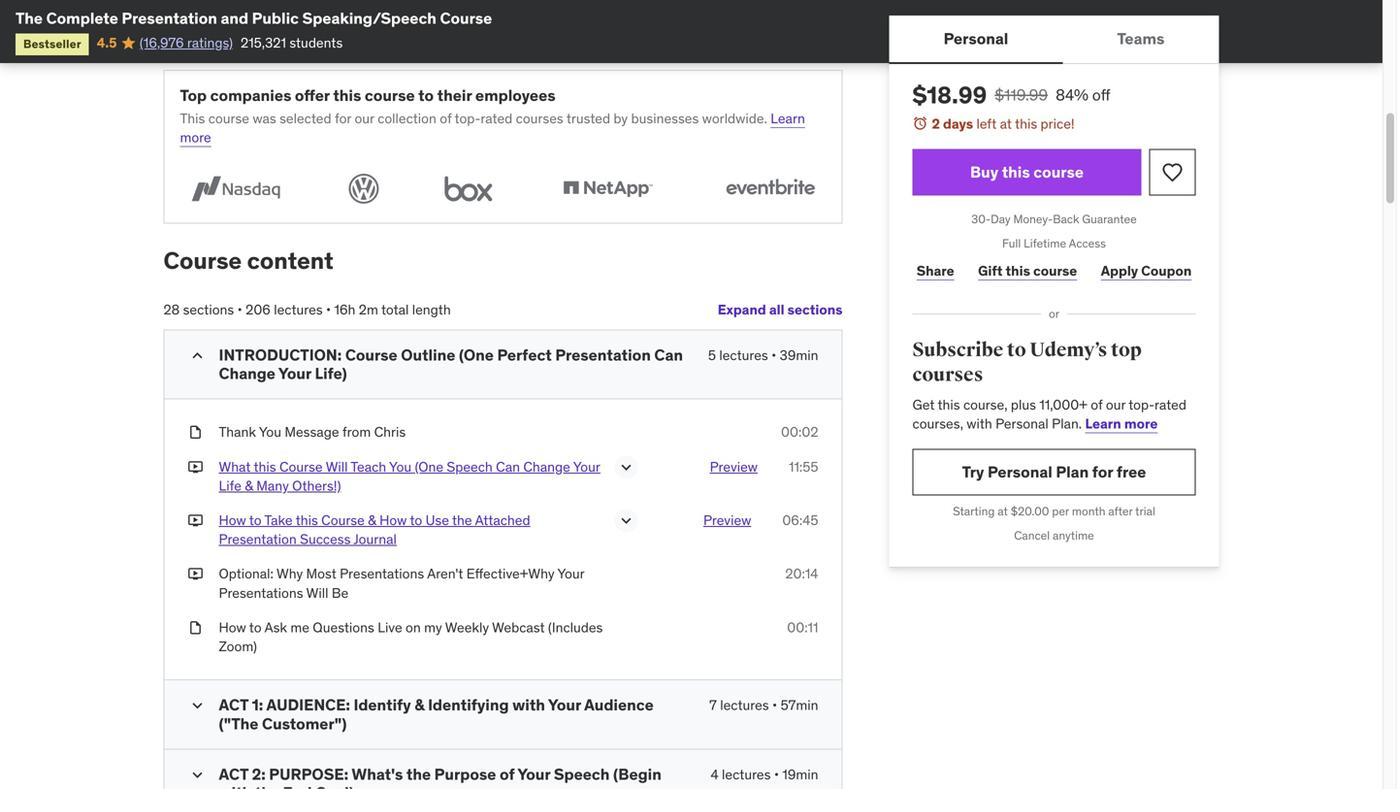 Task type: describe. For each thing, give the bounding box(es) containing it.
goal)
[[316, 783, 354, 789]]

(includes
[[548, 619, 603, 636]]

30-
[[972, 212, 991, 227]]

optional: why most presentations aren't effective+why your presentations will be
[[219, 565, 585, 602]]

how to take this course & how to use the attached presentation success journal
[[219, 512, 531, 548]]

personal inside button
[[944, 29, 1009, 48]]

show lecture description image
[[617, 457, 636, 477]]

volkswagen image
[[343, 170, 385, 207]]

apply
[[1101, 262, 1139, 279]]

gift
[[979, 262, 1003, 279]]

to left their
[[419, 86, 434, 105]]

selected
[[280, 110, 332, 127]]

0 horizontal spatial the
[[255, 783, 280, 789]]

companies
[[210, 86, 292, 105]]

this course was selected for our collection of top-rated courses trusted by businesses worldwide.
[[180, 110, 768, 127]]

1 horizontal spatial the
[[407, 764, 431, 784]]

access
[[1069, 236, 1107, 251]]

this right buy
[[1002, 162, 1031, 182]]

small image for introduction: course outline (one perfect presentation can change your life)
[[188, 346, 207, 365]]

how up journal
[[380, 512, 407, 529]]

on
[[406, 619, 421, 636]]

courses,
[[913, 415, 964, 432]]

ratings)
[[187, 34, 233, 51]]

your inside introduction: course outline (one perfect presentation can change your life)
[[279, 364, 312, 383]]

success
[[300, 531, 351, 548]]

will inside optional: why most presentations aren't effective+why your presentations will be
[[306, 584, 329, 602]]

$18.99 $119.99 84% off
[[913, 81, 1111, 110]]

per
[[1053, 504, 1070, 519]]

your inside optional: why most presentations aren't effective+why your presentations will be
[[558, 565, 585, 583]]

(one inside what this course will teach you (one speech can change your life & many others!)
[[415, 458, 444, 475]]

with for (begin
[[219, 783, 252, 789]]

coupon
[[1142, 262, 1192, 279]]

use
[[426, 512, 449, 529]]

cancel
[[1015, 528, 1050, 543]]

optional:
[[219, 565, 274, 583]]

how for course
[[219, 512, 246, 529]]

your inside what this course will teach you (one speech can change your life & many others!)
[[573, 458, 601, 475]]

sections inside dropdown button
[[788, 301, 843, 318]]

• left 206
[[237, 301, 242, 318]]

this right 'offer'
[[333, 86, 361, 105]]

20:14
[[786, 565, 819, 583]]

this
[[180, 110, 205, 127]]

0 vertical spatial of
[[440, 110, 452, 127]]

introduction: course outline (one perfect presentation can change your life)
[[219, 345, 683, 383]]

& inside how to take this course & how to use the attached presentation success journal
[[368, 512, 376, 529]]

• for act 1: audience: identify & identifying with your audience ("the customer")
[[773, 697, 778, 714]]

course inside buy this course button
[[1034, 162, 1084, 182]]

5 lectures • 39min
[[708, 346, 819, 364]]

xsmall image
[[188, 618, 203, 637]]

eventbrite image
[[715, 170, 827, 207]]

you inside what this course will teach you (one speech can change your life & many others!)
[[389, 458, 412, 475]]

to for how to ask me questions live on my weekly webcast (includes zoom)
[[249, 619, 262, 636]]

the complete presentation and public speaking/speech course
[[16, 8, 492, 28]]

1 horizontal spatial for
[[1093, 462, 1114, 482]]

buy
[[971, 162, 999, 182]]

the
[[16, 8, 43, 28]]

full
[[1003, 236, 1021, 251]]

courses inside subscribe to udemy's top courses
[[913, 363, 984, 387]]

with for courses,
[[967, 415, 993, 432]]

ask
[[265, 619, 287, 636]]

gift this course link
[[974, 252, 1082, 290]]

lectures for act 2: purpose: what's the purpose of your speech (begin with the end goal)
[[722, 766, 771, 783]]

act for act 1: audience: identify & identifying with your audience ("the customer")
[[219, 695, 249, 715]]

customer")
[[262, 714, 347, 734]]

lectures for act 1: audience: identify & identifying with your audience ("the customer")
[[720, 697, 769, 714]]

how to ask me questions live on my weekly webcast (includes zoom)
[[219, 619, 603, 655]]

and
[[221, 8, 249, 28]]

course up the 28
[[164, 246, 242, 275]]

teach
[[351, 458, 386, 475]]

me
[[291, 619, 310, 636]]

downloadable
[[230, 14, 327, 34]]

can inside introduction: course outline (one perfect presentation can change your life)
[[655, 345, 683, 365]]

thank you message from chris
[[219, 423, 406, 441]]

4.5
[[97, 34, 117, 51]]

learn for subscribe to udemy's top courses
[[1086, 415, 1122, 432]]

06:45
[[783, 512, 819, 529]]

2 vertical spatial personal
[[988, 462, 1053, 482]]

collection
[[378, 110, 437, 127]]

total
[[381, 301, 409, 318]]

at inside starting at $20.00 per month after trial cancel anytime
[[998, 504, 1008, 519]]

0 horizontal spatial top-
[[455, 110, 481, 127]]

0 vertical spatial you
[[259, 423, 281, 441]]

students
[[290, 34, 343, 51]]

course inside introduction: course outline (one perfect presentation can change your life)
[[345, 345, 398, 365]]

personal button
[[890, 16, 1063, 62]]

307
[[199, 14, 226, 34]]

top companies offer this course to their employees
[[180, 86, 556, 105]]

what
[[219, 458, 251, 475]]

1 vertical spatial presentations
[[219, 584, 303, 602]]

change inside introduction: course outline (one perfect presentation can change your life)
[[219, 364, 276, 383]]

expand
[[718, 301, 767, 318]]

this inside how to take this course & how to use the attached presentation success journal
[[296, 512, 318, 529]]

0 horizontal spatial sections
[[183, 301, 234, 318]]

show lecture description image
[[617, 511, 636, 530]]

• left the 16h 2m on the left top of the page
[[326, 301, 331, 318]]

learn for top companies offer this course to their employees
[[771, 110, 805, 127]]

udemy's
[[1030, 338, 1108, 362]]

("the
[[219, 714, 259, 734]]

top- inside get this course, plus 11,000+ of our top-rated courses, with personal plan.
[[1129, 396, 1155, 413]]

expand all sections button
[[718, 291, 843, 329]]

weekly
[[445, 619, 489, 636]]

5
[[708, 346, 716, 364]]

journal
[[354, 531, 397, 548]]

teams button
[[1063, 16, 1220, 62]]

4
[[711, 766, 719, 783]]

back
[[1053, 212, 1080, 227]]

2 days left at this price!
[[932, 115, 1075, 132]]

215,321
[[241, 34, 286, 51]]

& inside what this course will teach you (one speech can change your life & many others!)
[[245, 477, 253, 494]]

to for subscribe to udemy's top courses
[[1007, 338, 1027, 362]]

xsmall image for preview
[[188, 457, 203, 477]]

2:
[[252, 764, 266, 784]]

buy this course
[[971, 162, 1084, 182]]

of inside get this course, plus 11,000+ of our top-rated courses, with personal plan.
[[1091, 396, 1103, 413]]

this inside what this course will teach you (one speech can change your life & many others!)
[[254, 458, 276, 475]]

course content
[[164, 246, 334, 275]]

0 horizontal spatial courses
[[516, 110, 564, 127]]

lectures right 206
[[274, 301, 323, 318]]

course up their
[[440, 8, 492, 28]]

0 horizontal spatial rated
[[481, 110, 513, 127]]

plan
[[1056, 462, 1089, 482]]

aren't
[[427, 565, 463, 583]]

presentation inside introduction: course outline (one perfect presentation can change your life)
[[556, 345, 651, 365]]

change inside what this course will teach you (one speech can change your life & many others!)
[[524, 458, 571, 475]]

course inside how to take this course & how to use the attached presentation success journal
[[321, 512, 365, 529]]

gift this course
[[979, 262, 1078, 279]]

to for how to take this course & how to use the attached presentation success journal
[[249, 512, 262, 529]]

what's
[[352, 764, 403, 784]]

their
[[437, 86, 472, 105]]

lectures for introduction: course outline (one perfect presentation can change your life)
[[720, 346, 769, 364]]

try
[[963, 462, 985, 482]]

plan.
[[1052, 415, 1082, 432]]

life
[[219, 477, 242, 494]]

length
[[412, 301, 451, 318]]

trusted
[[567, 110, 611, 127]]

public
[[252, 8, 299, 28]]

11:55
[[789, 458, 819, 475]]

7 lectures • 57min
[[710, 697, 819, 714]]

zoom)
[[219, 638, 257, 655]]

guarantee
[[1083, 212, 1137, 227]]

get
[[913, 396, 935, 413]]

206
[[246, 301, 271, 318]]

course,
[[964, 396, 1008, 413]]

employees
[[476, 86, 556, 105]]



Task type: vqa. For each thing, say whether or not it's contained in the screenshot.
Share
yes



Task type: locate. For each thing, give the bounding box(es) containing it.
nasdaq image
[[180, 170, 292, 207]]

lectures right 7
[[720, 697, 769, 714]]

the left end
[[255, 783, 280, 789]]

how for questions
[[219, 619, 246, 636]]

with down the course,
[[967, 415, 993, 432]]

top
[[180, 86, 207, 105]]

1 vertical spatial learn more link
[[1086, 415, 1158, 432]]

0 vertical spatial presentations
[[340, 565, 424, 583]]

with left 2:
[[219, 783, 252, 789]]

learn more link
[[180, 110, 805, 146], [1086, 415, 1158, 432]]

subscribe to udemy's top courses
[[913, 338, 1142, 387]]

1 horizontal spatial presentation
[[219, 531, 297, 548]]

small image for act 1: audience: identify & identifying with your audience ("the customer")
[[188, 696, 207, 715]]

apply coupon
[[1101, 262, 1192, 279]]

for
[[335, 110, 351, 127], [1093, 462, 1114, 482]]

at left the $20.00
[[998, 504, 1008, 519]]

learn more link up 'free'
[[1086, 415, 1158, 432]]

& right life
[[245, 477, 253, 494]]

• for introduction: course outline (one perfect presentation can change your life)
[[772, 346, 777, 364]]

0 vertical spatial with
[[967, 415, 993, 432]]

speech inside what this course will teach you (one speech can change your life & many others!)
[[447, 458, 493, 475]]

webcast
[[492, 619, 545, 636]]

what this course will teach you (one speech can change your life & many others!) button
[[219, 457, 607, 496]]

215,321 students
[[241, 34, 343, 51]]

for left 'free'
[[1093, 462, 1114, 482]]

0 horizontal spatial &
[[245, 477, 253, 494]]

lectures
[[274, 301, 323, 318], [720, 346, 769, 364], [720, 697, 769, 714], [722, 766, 771, 783]]

1 vertical spatial presentation
[[556, 345, 651, 365]]

to left take
[[249, 512, 262, 529]]

2 vertical spatial presentation
[[219, 531, 297, 548]]

1 vertical spatial for
[[1093, 462, 1114, 482]]

0 vertical spatial learn
[[771, 110, 805, 127]]

57min
[[781, 697, 819, 714]]

can left 5
[[655, 345, 683, 365]]

course down the lifetime
[[1034, 262, 1078, 279]]

purpose
[[435, 764, 496, 784]]

0 vertical spatial learn more
[[180, 110, 805, 146]]

of down their
[[440, 110, 452, 127]]

xsmall image for 20:14
[[188, 565, 203, 584]]

change up attached
[[524, 458, 571, 475]]

your up (includes
[[558, 565, 585, 583]]

more
[[180, 129, 211, 146], [1125, 415, 1158, 432]]

speech
[[447, 458, 493, 475], [554, 764, 610, 784]]

0 horizontal spatial of
[[440, 110, 452, 127]]

small image
[[164, 13, 183, 35], [188, 346, 207, 365], [188, 696, 207, 715]]

your inside act 1: audience: identify & identifying with your audience ("the customer")
[[548, 695, 581, 715]]

to inside how to ask me questions live on my weekly webcast (includes zoom)
[[249, 619, 262, 636]]

1 vertical spatial at
[[998, 504, 1008, 519]]

0 vertical spatial at
[[1000, 115, 1012, 132]]

2 horizontal spatial of
[[1091, 396, 1103, 413]]

1 horizontal spatial more
[[1125, 415, 1158, 432]]

more for subscribe to udemy's top courses
[[1125, 415, 1158, 432]]

2 horizontal spatial the
[[452, 512, 472, 529]]

with inside act 1: audience: identify & identifying with your audience ("the customer")
[[513, 695, 545, 715]]

your inside act 2: purpose: what's the purpose of your speech (begin with the end goal)
[[518, 764, 551, 784]]

39min
[[780, 346, 819, 364]]

learn more link for subscribe to udemy's top courses
[[1086, 415, 1158, 432]]

learn right worldwide.
[[771, 110, 805, 127]]

will inside what this course will teach you (one speech can change your life & many others!)
[[326, 458, 348, 475]]

xsmall image left optional:
[[188, 565, 203, 584]]

course down companies
[[208, 110, 249, 127]]

of inside act 2: purpose: what's the purpose of your speech (begin with the end goal)
[[500, 764, 515, 784]]

• left 19min
[[774, 766, 779, 783]]

small image
[[188, 765, 207, 785]]

2 act from the top
[[219, 764, 249, 784]]

28
[[164, 301, 180, 318]]

1 vertical spatial with
[[513, 695, 545, 715]]

&
[[245, 477, 253, 494], [368, 512, 376, 529], [415, 695, 425, 715]]

1 vertical spatial speech
[[554, 764, 610, 784]]

the right use at the bottom of page
[[452, 512, 472, 529]]

0 horizontal spatial can
[[496, 458, 520, 475]]

$20.00
[[1011, 504, 1050, 519]]

your left audience
[[548, 695, 581, 715]]

courses down employees
[[516, 110, 564, 127]]

1 vertical spatial preview
[[704, 512, 752, 529]]

presentations down journal
[[340, 565, 424, 583]]

of right 11,000+
[[1091, 396, 1103, 413]]

presentations down optional:
[[219, 584, 303, 602]]

& inside act 1: audience: identify & identifying with your audience ("the customer")
[[415, 695, 425, 715]]

1 vertical spatial rated
[[1155, 396, 1187, 413]]

0 vertical spatial top-
[[455, 110, 481, 127]]

personal inside get this course, plus 11,000+ of our top-rated courses, with personal plan.
[[996, 415, 1049, 432]]

most
[[306, 565, 337, 583]]

with inside get this course, plus 11,000+ of our top-rated courses, with personal plan.
[[967, 415, 993, 432]]

our inside get this course, plus 11,000+ of our top-rated courses, with personal plan.
[[1106, 396, 1126, 413]]

your right "purpose"
[[518, 764, 551, 784]]

1 horizontal spatial speech
[[554, 764, 610, 784]]

top- down their
[[455, 110, 481, 127]]

0 vertical spatial &
[[245, 477, 253, 494]]

content
[[247, 246, 334, 275]]

act 2: purpose: what's the purpose of your speech (begin with the end goal)
[[219, 764, 662, 789]]

buy this course button
[[913, 149, 1142, 196]]

0 horizontal spatial (one
[[415, 458, 444, 475]]

change up thank
[[219, 364, 276, 383]]

0 vertical spatial preview
[[710, 458, 758, 475]]

worldwide.
[[702, 110, 768, 127]]

learn more down employees
[[180, 110, 805, 146]]

subscribe
[[913, 338, 1004, 362]]

this down $119.99 at the right top of the page
[[1015, 115, 1038, 132]]

0 vertical spatial speech
[[447, 458, 493, 475]]

1 vertical spatial small image
[[188, 346, 207, 365]]

• for act 2: purpose: what's the purpose of your speech (begin with the end goal)
[[774, 766, 779, 783]]

2 vertical spatial of
[[500, 764, 515, 784]]

(begin
[[613, 764, 662, 784]]

1 horizontal spatial rated
[[1155, 396, 1187, 413]]

others!)
[[292, 477, 341, 494]]

personal up the $20.00
[[988, 462, 1053, 482]]

4 xsmall image from the top
[[188, 565, 203, 584]]

teams
[[1118, 29, 1165, 48]]

1 horizontal spatial courses
[[913, 363, 984, 387]]

wishlist image
[[1161, 161, 1185, 184]]

0 vertical spatial personal
[[944, 29, 1009, 48]]

1 vertical spatial learn more
[[1086, 415, 1158, 432]]

0 horizontal spatial with
[[219, 783, 252, 789]]

sections right the 28
[[183, 301, 234, 318]]

xsmall image left what
[[188, 457, 203, 477]]

lectures right 5
[[720, 346, 769, 364]]

act for act 2: purpose: what's the purpose of your speech (begin with the end goal)
[[219, 764, 249, 784]]

1 vertical spatial will
[[306, 584, 329, 602]]

this up 'courses,'
[[938, 396, 961, 413]]

small image left ("the
[[188, 696, 207, 715]]

apply coupon button
[[1097, 252, 1196, 290]]

1 vertical spatial you
[[389, 458, 412, 475]]

learn more link for top companies offer this course to their employees
[[180, 110, 805, 146]]

our down top companies offer this course to their employees
[[355, 110, 374, 127]]

1 horizontal spatial our
[[1106, 396, 1126, 413]]

0 horizontal spatial learn
[[771, 110, 805, 127]]

act left 2:
[[219, 764, 249, 784]]

to inside subscribe to udemy's top courses
[[1007, 338, 1027, 362]]

(one up use at the bottom of page
[[415, 458, 444, 475]]

0 vertical spatial act
[[219, 695, 249, 715]]

for down top companies offer this course to their employees
[[335, 110, 351, 127]]

your
[[279, 364, 312, 383], [573, 458, 601, 475], [558, 565, 585, 583], [548, 695, 581, 715], [518, 764, 551, 784]]

live
[[378, 619, 403, 636]]

sections right all
[[788, 301, 843, 318]]

2 vertical spatial with
[[219, 783, 252, 789]]

learn more link down employees
[[180, 110, 805, 146]]

how down life
[[219, 512, 246, 529]]

box image
[[436, 170, 501, 207]]

0 horizontal spatial more
[[180, 129, 211, 146]]

tab list
[[890, 16, 1220, 64]]

1 horizontal spatial learn more link
[[1086, 415, 1158, 432]]

2 horizontal spatial &
[[415, 695, 425, 715]]

purpose:
[[269, 764, 349, 784]]

at right left
[[1000, 115, 1012, 132]]

our right 11,000+
[[1106, 396, 1126, 413]]

presentation inside how to take this course & how to use the attached presentation success journal
[[219, 531, 297, 548]]

0 vertical spatial for
[[335, 110, 351, 127]]

personal
[[944, 29, 1009, 48], [996, 415, 1049, 432], [988, 462, 1053, 482]]

will down "most"
[[306, 584, 329, 602]]

• left 57min
[[773, 697, 778, 714]]

small image left the introduction:
[[188, 346, 207, 365]]

course inside gift this course link
[[1034, 262, 1078, 279]]

how up zoom)
[[219, 619, 246, 636]]

from
[[343, 423, 371, 441]]

learn more up 'free'
[[1086, 415, 1158, 432]]

1 horizontal spatial learn more
[[1086, 415, 1158, 432]]

speech left (begin
[[554, 764, 610, 784]]

2 vertical spatial &
[[415, 695, 425, 715]]

to left use at the bottom of page
[[410, 512, 422, 529]]

1 vertical spatial of
[[1091, 396, 1103, 413]]

1 vertical spatial top-
[[1129, 396, 1155, 413]]

netapp image
[[552, 170, 664, 207]]

0 horizontal spatial speech
[[447, 458, 493, 475]]

to left ask
[[249, 619, 262, 636]]

outline
[[401, 345, 456, 365]]

xsmall image left thank
[[188, 423, 203, 442]]

more up 'free'
[[1125, 415, 1158, 432]]

00:02
[[781, 423, 819, 441]]

learn more for subscribe to udemy's top courses
[[1086, 415, 1158, 432]]

1:
[[252, 695, 263, 715]]

audience:
[[266, 695, 350, 715]]

1 vertical spatial (one
[[415, 458, 444, 475]]

1 vertical spatial personal
[[996, 415, 1049, 432]]

1 horizontal spatial top-
[[1129, 396, 1155, 413]]

1 horizontal spatial with
[[513, 695, 545, 715]]

my
[[424, 619, 442, 636]]

preview left 11:55
[[710, 458, 758, 475]]

0 vertical spatial presentation
[[122, 8, 217, 28]]

0 vertical spatial (one
[[459, 345, 494, 365]]

change
[[219, 364, 276, 383], [524, 458, 571, 475]]

presentation down take
[[219, 531, 297, 548]]

0 vertical spatial will
[[326, 458, 348, 475]]

1 vertical spatial act
[[219, 764, 249, 784]]

0 horizontal spatial change
[[219, 364, 276, 383]]

the inside how to take this course & how to use the attached presentation success journal
[[452, 512, 472, 529]]

1 horizontal spatial learn
[[1086, 415, 1122, 432]]

personal up "$18.99"
[[944, 29, 1009, 48]]

our
[[355, 110, 374, 127], [1106, 396, 1126, 413]]

0 horizontal spatial learn more
[[180, 110, 805, 146]]

learn right plan.
[[1086, 415, 1122, 432]]

rated inside get this course, plus 11,000+ of our top-rated courses, with personal plan.
[[1155, 396, 1187, 413]]

perfect
[[497, 345, 552, 365]]

0 vertical spatial more
[[180, 129, 211, 146]]

& right identify
[[415, 695, 425, 715]]

3 xsmall image from the top
[[188, 511, 203, 530]]

course up collection
[[365, 86, 415, 105]]

free
[[1117, 462, 1147, 482]]

1 horizontal spatial (one
[[459, 345, 494, 365]]

how inside how to ask me questions live on my weekly webcast (includes zoom)
[[219, 619, 246, 636]]

speech up use at the bottom of page
[[447, 458, 493, 475]]

1 horizontal spatial &
[[368, 512, 376, 529]]

complete
[[46, 8, 118, 28]]

1 horizontal spatial change
[[524, 458, 571, 475]]

preview
[[710, 458, 758, 475], [704, 512, 752, 529]]

speaking/speech
[[302, 8, 437, 28]]

lectures right 4
[[722, 766, 771, 783]]

of right "purpose"
[[500, 764, 515, 784]]

1 horizontal spatial sections
[[788, 301, 843, 318]]

tab list containing personal
[[890, 16, 1220, 64]]

(one inside introduction: course outline (one perfect presentation can change your life)
[[459, 345, 494, 365]]

0 horizontal spatial our
[[355, 110, 374, 127]]

this up the success
[[296, 512, 318, 529]]

the right what's on the left bottom of the page
[[407, 764, 431, 784]]

act left 1: in the bottom left of the page
[[219, 695, 249, 715]]

1 vertical spatial can
[[496, 458, 520, 475]]

top
[[1111, 338, 1142, 362]]

course up the success
[[321, 512, 365, 529]]

1 act from the top
[[219, 695, 249, 715]]

your left show lecture description icon
[[573, 458, 601, 475]]

you
[[259, 423, 281, 441], [389, 458, 412, 475]]

(16,976 ratings)
[[140, 34, 233, 51]]

courses
[[516, 110, 564, 127], [913, 363, 984, 387]]

course down the 16h 2m on the left top of the page
[[345, 345, 398, 365]]

1 horizontal spatial of
[[500, 764, 515, 784]]

this up many at the left bottom of the page
[[254, 458, 276, 475]]

0 vertical spatial small image
[[164, 13, 183, 35]]

course up the back
[[1034, 162, 1084, 182]]

1 vertical spatial courses
[[913, 363, 984, 387]]

1 horizontal spatial you
[[389, 458, 412, 475]]

left
[[977, 115, 997, 132]]

& up journal
[[368, 512, 376, 529]]

2 vertical spatial small image
[[188, 696, 207, 715]]

courses down subscribe
[[913, 363, 984, 387]]

more for top companies offer this course to their employees
[[180, 129, 211, 146]]

30-day money-back guarantee full lifetime access
[[972, 212, 1137, 251]]

expand all sections
[[718, 301, 843, 318]]

you right thank
[[259, 423, 281, 441]]

questions
[[313, 619, 375, 636]]

0 vertical spatial rated
[[481, 110, 513, 127]]

top- down the top
[[1129, 396, 1155, 413]]

this inside get this course, plus 11,000+ of our top-rated courses, with personal plan.
[[938, 396, 961, 413]]

0 horizontal spatial learn more link
[[180, 110, 805, 146]]

(one right outline
[[459, 345, 494, 365]]

presentation
[[122, 8, 217, 28], [556, 345, 651, 365], [219, 531, 297, 548]]

more down this
[[180, 129, 211, 146]]

xsmall image
[[188, 423, 203, 442], [188, 457, 203, 477], [188, 511, 203, 530], [188, 565, 203, 584]]

alarm image
[[913, 116, 928, 131]]

xsmall image left take
[[188, 511, 203, 530]]

2 xsmall image from the top
[[188, 457, 203, 477]]

xsmall image for 00:02
[[188, 423, 203, 442]]

sections
[[788, 301, 843, 318], [183, 301, 234, 318]]

act 1: audience: identify & identifying with your audience ("the customer")
[[219, 695, 654, 734]]

share button
[[913, 252, 959, 290]]

can inside what this course will teach you (one speech can change your life & many others!)
[[496, 458, 520, 475]]

this right gift
[[1006, 262, 1031, 279]]

preview left 06:45
[[704, 512, 752, 529]]

4 lectures • 19min
[[711, 766, 819, 783]]

identify
[[354, 695, 411, 715]]

your left 'life)'
[[279, 364, 312, 383]]

•
[[237, 301, 242, 318], [326, 301, 331, 318], [772, 346, 777, 364], [773, 697, 778, 714], [774, 766, 779, 783]]

with right identifying
[[513, 695, 545, 715]]

1 horizontal spatial can
[[655, 345, 683, 365]]

money-
[[1014, 212, 1053, 227]]

0 vertical spatial learn more link
[[180, 110, 805, 146]]

1 xsmall image from the top
[[188, 423, 203, 442]]

11,000+
[[1040, 396, 1088, 413]]

0 vertical spatial change
[[219, 364, 276, 383]]

presentation right perfect
[[556, 345, 651, 365]]

to left udemy's
[[1007, 338, 1027, 362]]

many
[[257, 477, 289, 494]]

1 vertical spatial learn
[[1086, 415, 1122, 432]]

act
[[219, 695, 249, 715], [219, 764, 249, 784]]

0 horizontal spatial for
[[335, 110, 351, 127]]

get this course, plus 11,000+ of our top-rated courses, with personal plan.
[[913, 396, 1187, 432]]

0 vertical spatial can
[[655, 345, 683, 365]]

you right teach
[[389, 458, 412, 475]]

course
[[440, 8, 492, 28], [164, 246, 242, 275], [345, 345, 398, 365], [280, 458, 323, 475], [321, 512, 365, 529]]

1 vertical spatial more
[[1125, 415, 1158, 432]]

speech inside act 2: purpose: what's the purpose of your speech (begin with the end goal)
[[554, 764, 610, 784]]

1 vertical spatial change
[[524, 458, 571, 475]]

• left 39min
[[772, 346, 777, 364]]

act inside act 2: purpose: what's the purpose of your speech (begin with the end goal)
[[219, 764, 249, 784]]

2 horizontal spatial presentation
[[556, 345, 651, 365]]

act inside act 1: audience: identify & identifying with your audience ("the customer")
[[219, 695, 249, 715]]

chris
[[374, 423, 406, 441]]

with inside act 2: purpose: what's the purpose of your speech (begin with the end goal)
[[219, 783, 252, 789]]

learn more
[[180, 110, 805, 146], [1086, 415, 1158, 432]]

1 vertical spatial our
[[1106, 396, 1126, 413]]

presentation up "(16,976"
[[122, 8, 217, 28]]

can up attached
[[496, 458, 520, 475]]

0 horizontal spatial presentations
[[219, 584, 303, 602]]

learn more for top companies offer this course to their employees
[[180, 110, 805, 146]]

personal down plus
[[996, 415, 1049, 432]]

course up others!)
[[280, 458, 323, 475]]

take
[[265, 512, 293, 529]]

0 vertical spatial our
[[355, 110, 374, 127]]

1 horizontal spatial presentations
[[340, 565, 424, 583]]

1 vertical spatial &
[[368, 512, 376, 529]]

2 horizontal spatial with
[[967, 415, 993, 432]]

small image left 307
[[164, 13, 183, 35]]

course inside what this course will teach you (one speech can change your life & many others!)
[[280, 458, 323, 475]]

0 horizontal spatial you
[[259, 423, 281, 441]]



